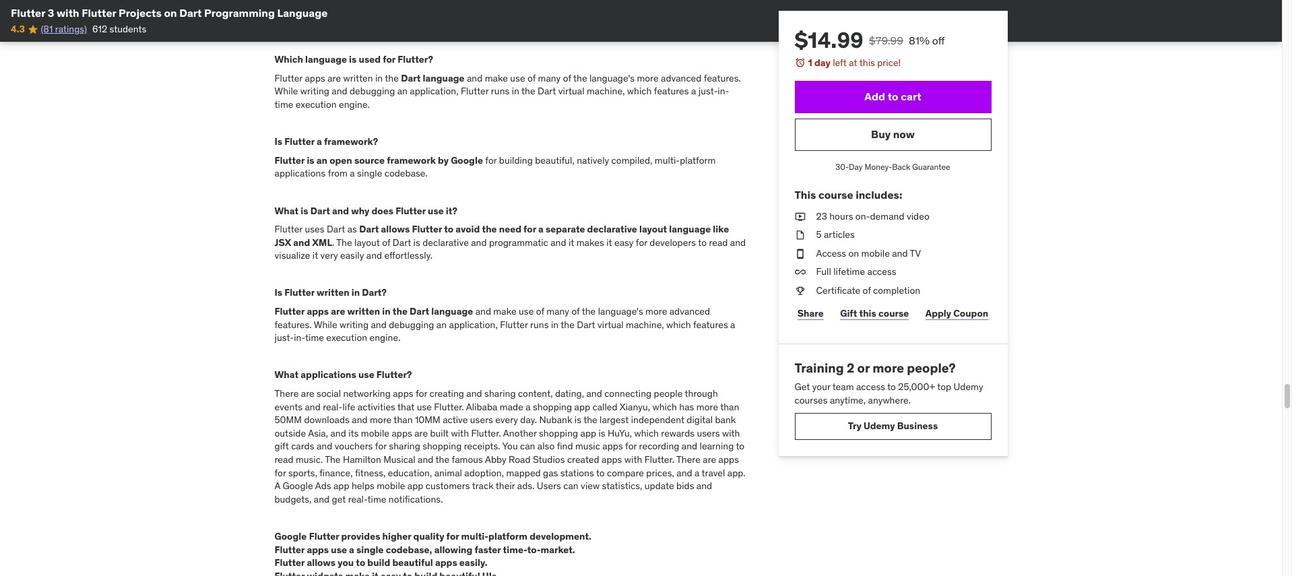 Task type: vqa. For each thing, say whether or not it's contained in the screenshot.
flutter? to the bottom
yes



Task type: describe. For each thing, give the bounding box(es) containing it.
to inside button
[[888, 90, 899, 103]]

build inside 'development framework from google that enables developers to build beautiful frontends for any screen. flutter is designed to streamline cross-platform app development while maintaining a consistent user experience.'
[[672, 0, 693, 2]]

0 horizontal spatial real-
[[323, 401, 343, 413]]

which
[[275, 53, 303, 65]]

use up 10mm on the bottom
[[417, 401, 432, 413]]

while
[[660, 3, 681, 15]]

25,000+
[[898, 381, 935, 393]]

buy now button
[[795, 118, 991, 151]]

separate
[[546, 223, 585, 235]]

$14.99
[[795, 26, 864, 54]]

ads.
[[517, 480, 535, 492]]

0 vertical spatial on
[[164, 6, 177, 20]]

is down is flutter a framework?
[[307, 154, 314, 166]]

for building beautiful, natively compiled, multi-platform applications from a single codebase.
[[275, 154, 716, 179]]

50mm
[[275, 414, 302, 426]]

0 vertical spatial there
[[275, 387, 299, 400]]

in- for and make use of many of the language's more advanced features. while writing and debugging an application, flutter runs in the dart virtual machine, which features a just-in-time execution engine.
[[294, 332, 305, 344]]

anywhere.
[[868, 394, 911, 406]]

0 horizontal spatial framework
[[387, 154, 436, 166]]

a inside google flutter provides higher quality for multi-platform development. flutter apps use a single codebase, allowing faster time-to-market. flutter allows you to build beautiful apps easily.
[[349, 543, 354, 556]]

apps up musical
[[392, 427, 412, 439]]

1 this from the top
[[860, 57, 875, 69]]

dart inside . the layout of dart is declarative and programmatic and it makes it easy for developers to read and visualize it very easily and effortlessly.
[[393, 236, 411, 248]]

more inside training 2 or more people? get your team access to 25,000+ top udemy courses anytime, anywhere.
[[873, 359, 904, 376]]

2 flutter apps are written in the dart language from the top
[[275, 305, 473, 317]]

this course includes:
[[795, 188, 903, 202]]

are down is flutter written in dart?
[[331, 305, 345, 317]]

off
[[932, 34, 945, 47]]

machine, for and make use of many of the language's more advanced features. while writing and debugging an application, flutter runs in the dart virtual machine, which features a just-in- time execution engine.
[[587, 85, 625, 97]]

allowing
[[434, 543, 473, 556]]

faster
[[475, 543, 501, 556]]

5 articles
[[816, 229, 855, 241]]

beautiful inside google flutter provides higher quality for multi-platform development. flutter apps use a single codebase, allowing faster time-to-market. flutter allows you to build beautiful apps easily.
[[392, 557, 433, 569]]

read inside what applications use flutter? there are social networking apps for creating and sharing content, dating, and connecting people through events and real-life activities that use flutter. alibaba made a shopping app called xianyu, which has more than 50mm downloads and more than 10mm active users every day. nubank is the largest independent digital bank outside asia, and its mobile apps are built with flutter. another shopping app is huyu, which rewards users with gift cards and vouchers for sharing shopping receipts. you can also find music apps for recording and learning to read music. the hamilton musical and the famous abby road studios created apps with flutter. there are apps for sports, finance, fitness, education, animal adoption, mapped gas stations to compare prices, and a travel app. a google ads app helps mobile app customers track their ads. users can view statistics, update bids and budgets, and get real-time notifications.
[[275, 453, 293, 466]]

0 horizontal spatial flutter.
[[434, 401, 464, 413]]

1 vertical spatial udemy
[[864, 420, 895, 432]]

2 this from the top
[[859, 307, 877, 319]]

from inside 'development framework from google that enables developers to build beautiful frontends for any screen. flutter is designed to streamline cross-platform app development while maintaining a consistent user experience.'
[[504, 0, 524, 2]]

612
[[92, 23, 107, 35]]

with up ratings) in the top left of the page
[[57, 6, 79, 20]]

development framework from google that enables developers to build beautiful frontends for any screen. flutter is designed to streamline cross-platform app development while maintaining a consistent user experience.
[[275, 0, 740, 28]]

gift
[[275, 440, 289, 452]]

add to cart
[[865, 90, 922, 103]]

use inside google flutter provides higher quality for multi-platform development. flutter apps use a single codebase, allowing faster time-to-market. flutter allows you to build beautiful apps easily.
[[331, 543, 347, 556]]

google inside what applications use flutter? there are social networking apps for creating and sharing content, dating, and connecting people through events and real-life activities that use flutter. alibaba made a shopping app called xianyu, which has more than 50mm downloads and more than 10mm active users every day. nubank is the largest independent digital bank outside asia, and its mobile apps are built with flutter. another shopping app is huyu, which rewards users with gift cards and vouchers for sharing shopping receipts. you can also find music apps for recording and learning to read music. the hamilton musical and the famous abby road studios created apps with flutter. there are apps for sports, finance, fitness, education, animal adoption, mapped gas stations to compare prices, and a travel app. a google ads app helps mobile app customers track their ads. users can view statistics, update bids and budgets, and get real-time notifications.
[[283, 480, 313, 492]]

provides
[[341, 530, 380, 542]]

features for and make use of many of the language's more advanced features. while writing and debugging an application, flutter runs in the dart virtual machine, which features a just-in-time execution engine.
[[693, 318, 728, 331]]

to inside . the layout of dart is declarative and programmatic and it makes it easy for developers to read and visualize it very easily and effortlessly.
[[698, 236, 707, 248]]

0 horizontal spatial an
[[317, 154, 327, 166]]

vouchers
[[335, 440, 373, 452]]

mapped
[[506, 467, 541, 479]]

1 vertical spatial written
[[317, 287, 350, 299]]

1 horizontal spatial there
[[676, 453, 701, 466]]

of inside . the layout of dart is declarative and programmatic and it makes it easy for developers to read and visualize it very easily and effortlessly.
[[382, 236, 390, 248]]

asia,
[[308, 427, 328, 439]]

access
[[816, 247, 846, 259]]

notifications.
[[389, 493, 443, 505]]

1 horizontal spatial sharing
[[484, 387, 516, 400]]

4.3
[[11, 23, 25, 35]]

famous
[[452, 453, 483, 466]]

apps up activities
[[393, 387, 413, 400]]

finance,
[[320, 467, 353, 479]]

are down which language is used for flutter?
[[328, 72, 341, 84]]

more inside and make use of many of the language's more advanced features. while writing and debugging an application, flutter runs in the dart virtual machine, which features a just-in-time execution engine.
[[646, 305, 667, 317]]

flutter uses dart as
[[275, 223, 359, 235]]

0 vertical spatial than
[[720, 401, 739, 413]]

get
[[795, 381, 810, 393]]

completion
[[873, 284, 920, 296]]

is for is flutter written in dart?
[[275, 287, 282, 299]]

0 vertical spatial mobile
[[861, 247, 890, 259]]

1 horizontal spatial development
[[602, 3, 657, 15]]

apps down which language is used for flutter?
[[305, 72, 325, 84]]

musical
[[383, 453, 416, 466]]

abby
[[485, 453, 506, 466]]

try
[[848, 420, 862, 432]]

0 vertical spatial flutter?
[[398, 53, 433, 65]]

what is dart and why does flutter use it?
[[275, 205, 457, 217]]

people?
[[907, 359, 956, 376]]

xml
[[312, 236, 332, 248]]

screen.
[[349, 3, 379, 15]]

for down huyu,
[[625, 440, 637, 452]]

life
[[343, 401, 355, 413]]

23
[[816, 210, 827, 222]]

framework inside 'development framework from google that enables developers to build beautiful frontends for any screen. flutter is designed to streamline cross-platform app development while maintaining a consistent user experience.'
[[456, 0, 502, 2]]

which inside and make use of many of the language's more advanced features. while writing and debugging an application, flutter runs in the dart virtual machine, which features a just-in- time execution engine.
[[627, 85, 652, 97]]

is left huyu,
[[599, 427, 606, 439]]

virtual for and make use of many of the language's more advanced features. while writing and debugging an application, flutter runs in the dart virtual machine, which features a just-in- time execution engine.
[[558, 85, 585, 97]]

1 vertical spatial course
[[879, 307, 909, 319]]

engine. for and make use of many of the language's more advanced features. while writing and debugging an application, flutter runs in the dart virtual machine, which features a just-in-time execution engine.
[[370, 332, 401, 344]]

that inside 'development framework from google that enables developers to build beautiful frontends for any screen. flutter is designed to streamline cross-platform app development while maintaining a consistent user experience.'
[[558, 0, 575, 2]]

flutter inside and make use of many of the language's more advanced features. while writing and debugging an application, flutter runs in the dart virtual machine, which features a just-in- time execution engine.
[[461, 85, 489, 97]]

ratings)
[[55, 23, 87, 35]]

networking
[[343, 387, 391, 400]]

1 horizontal spatial can
[[563, 480, 579, 492]]

language's for and make use of many of the language's more advanced features. while writing and debugging an application, flutter runs in the dart virtual machine, which features a just-in-time execution engine.
[[598, 305, 643, 317]]

time-
[[503, 543, 527, 556]]

dart?
[[362, 287, 387, 299]]

is left 'used'
[[349, 53, 357, 65]]

1 vertical spatial flutter.
[[471, 427, 501, 439]]

stations
[[560, 467, 594, 479]]

creating
[[430, 387, 464, 400]]

gas
[[543, 467, 558, 479]]

1 horizontal spatial real-
[[348, 493, 368, 505]]

use inside and make use of many of the language's more advanced features. while writing and debugging an application, flutter runs in the dart virtual machine, which features a just-in-time execution engine.
[[519, 305, 534, 317]]

3
[[48, 6, 54, 20]]

every
[[495, 414, 518, 426]]

their
[[496, 480, 515, 492]]

independent
[[631, 414, 685, 426]]

for inside google flutter provides higher quality for multi-platform development. flutter apps use a single codebase, allowing faster time-to-market. flutter allows you to build beautiful apps easily.
[[446, 530, 459, 542]]

training
[[795, 359, 844, 376]]

people
[[654, 387, 683, 400]]

recording
[[639, 440, 679, 452]]

0 horizontal spatial can
[[520, 440, 535, 452]]

0 horizontal spatial it
[[312, 249, 318, 262]]

flutter? inside what applications use flutter? there are social networking apps for creating and sharing content, dating, and connecting people through events and real-life activities that use flutter. alibaba made a shopping app called xianyu, which has more than 50mm downloads and more than 10mm active users every day. nubank is the largest independent digital bank outside asia, and its mobile apps are built with flutter. another shopping app is huyu, which rewards users with gift cards and vouchers for sharing shopping receipts. you can also find music apps for recording and learning to read music. the hamilton musical and the famous abby road studios created apps with flutter. there are apps for sports, finance, fitness, education, animal adoption, mapped gas stations to compare prices, and a travel app. a google ads app helps mobile app customers track their ads. users can view statistics, update bids and budgets, and get real-time notifications.
[[377, 369, 412, 381]]

money-
[[865, 161, 892, 172]]

courses
[[795, 394, 828, 406]]

apply coupon
[[926, 307, 989, 319]]

digital
[[687, 414, 713, 426]]

2 horizontal spatial it
[[607, 236, 612, 248]]

2 horizontal spatial flutter.
[[645, 453, 675, 466]]

flutter 3 with flutter projects on dart programming language
[[11, 6, 328, 20]]

on-
[[856, 210, 870, 222]]

1 vertical spatial shopping
[[539, 427, 578, 439]]

to inside google flutter provides higher quality for multi-platform development. flutter apps use a single codebase, allowing faster time-to-market. flutter allows you to build beautiful apps easily.
[[356, 557, 365, 569]]

that inside what applications use flutter? there are social networking apps for creating and sharing content, dating, and connecting people through events and real-life activities that use flutter. alibaba made a shopping app called xianyu, which has more than 50mm downloads and more than 10mm active users every day. nubank is the largest independent digital bank outside asia, and its mobile apps are built with flutter. another shopping app is huyu, which rewards users with gift cards and vouchers for sharing shopping receipts. you can also find music apps for recording and learning to read music. the hamilton musical and the famous abby road studios created apps with flutter. there are apps for sports, finance, fitness, education, animal adoption, mapped gas stations to compare prices, and a travel app. a google ads app helps mobile app customers track their ads. users can view statistics, update bids and budgets, and get real-time notifications.
[[398, 401, 415, 413]]

1 horizontal spatial users
[[697, 427, 720, 439]]

left
[[833, 57, 847, 69]]

frontends
[[275, 3, 315, 15]]

like
[[713, 223, 729, 235]]

with up compare
[[624, 453, 642, 466]]

social
[[317, 387, 341, 400]]

is inside . the layout of dart is declarative and programmatic and it makes it easy for developers to read and visualize it very easily and effortlessly.
[[413, 236, 420, 248]]

0 horizontal spatial sharing
[[389, 440, 420, 452]]

2 vertical spatial written
[[347, 305, 380, 317]]

1 horizontal spatial it
[[569, 236, 574, 248]]

just- for and make use of many of the language's more advanced features. while writing and debugging an application, flutter runs in the dart virtual machine, which features a just-in- time execution engine.
[[698, 85, 718, 97]]

while for and make use of many of the language's more advanced features. while writing and debugging an application, flutter runs in the dart virtual machine, which features a just-in- time execution engine.
[[275, 85, 298, 97]]

beautiful inside 'development framework from google that enables developers to build beautiful frontends for any screen. flutter is designed to streamline cross-platform app development while maintaining a consistent user experience.'
[[695, 0, 733, 2]]

features for and make use of many of the language's more advanced features. while writing and debugging an application, flutter runs in the dart virtual machine, which features a just-in- time execution engine.
[[654, 85, 689, 97]]

a inside and make use of many of the language's more advanced features. while writing and debugging an application, flutter runs in the dart virtual machine, which features a just-in-time execution engine.
[[730, 318, 735, 331]]

apps down huyu,
[[603, 440, 623, 452]]

sports,
[[288, 467, 317, 479]]

beautiful,
[[535, 154, 575, 166]]

alarm image
[[795, 57, 805, 68]]

for right 'used'
[[383, 53, 396, 65]]

1 vertical spatial mobile
[[361, 427, 389, 439]]

applications inside what applications use flutter? there are social networking apps for creating and sharing content, dating, and connecting people through events and real-life activities that use flutter. alibaba made a shopping app called xianyu, which has more than 50mm downloads and more than 10mm active users every day. nubank is the largest independent digital bank outside asia, and its mobile apps are built with flutter. another shopping app is huyu, which rewards users with gift cards and vouchers for sharing shopping receipts. you can also find music apps for recording and learning to read music. the hamilton musical and the famous abby road studios created apps with flutter. there are apps for sports, finance, fitness, education, animal adoption, mapped gas stations to compare prices, and a travel app. a google ads app helps mobile app customers track their ads. users can view statistics, update bids and budgets, and get real-time notifications.
[[301, 369, 356, 381]]

access on mobile and tv
[[816, 247, 921, 259]]

to inside training 2 or more people? get your team access to 25,000+ top udemy courses anytime, anywhere.
[[887, 381, 896, 393]]

is inside 'development framework from google that enables developers to build beautiful frontends for any screen. flutter is designed to streamline cross-platform app development while maintaining a consistent user experience.'
[[412, 3, 419, 15]]

as
[[347, 223, 357, 235]]

to inside dart allows flutter to avoid the need for a separate declarative layout language like jsx and xml
[[444, 223, 454, 235]]

1 vertical spatial than
[[394, 414, 413, 426]]

0 vertical spatial written
[[343, 72, 373, 84]]

prices,
[[646, 467, 674, 479]]

apps down budgets,
[[307, 543, 329, 556]]

for up musical
[[375, 440, 387, 452]]

0 vertical spatial course
[[819, 188, 853, 202]]

apps down is flutter written in dart?
[[307, 305, 329, 317]]

google inside 'development framework from google that enables developers to build beautiful frontends for any screen. flutter is designed to streamline cross-platform app development while maintaining a consistent user experience.'
[[526, 0, 556, 2]]

which inside and make use of many of the language's more advanced features. while writing and debugging an application, flutter runs in the dart virtual machine, which features a just-in-time execution engine.
[[666, 318, 691, 331]]

team
[[833, 381, 854, 393]]

23 hours on-demand video
[[816, 210, 930, 222]]

in inside and make use of many of the language's more advanced features. while writing and debugging an application, flutter runs in the dart virtual machine, which features a just-in-time execution engine.
[[551, 318, 559, 331]]

udemy inside training 2 or more people? get your team access to 25,000+ top udemy courses anytime, anywhere.
[[954, 381, 983, 393]]

runs for and make use of many of the language's more advanced features. while writing and debugging an application, flutter runs in the dart virtual machine, which features a just-in- time execution engine.
[[491, 85, 510, 97]]

learning
[[700, 440, 734, 452]]

google flutter provides higher quality for multi-platform development. flutter apps use a single codebase, allowing faster time-to-market. flutter allows you to build beautiful apps easily.
[[275, 530, 592, 569]]

also
[[538, 440, 555, 452]]

use left it?
[[428, 205, 444, 217]]

programming
[[204, 6, 275, 20]]

applications inside for building beautiful, natively compiled, multi-platform applications from a single codebase.
[[275, 167, 326, 179]]

or
[[857, 359, 870, 376]]

app.
[[728, 467, 746, 479]]

for inside dart allows flutter to avoid the need for a separate declarative layout language like jsx and xml
[[524, 223, 536, 235]]

maintaining
[[684, 3, 733, 15]]

users
[[537, 480, 561, 492]]

easily.
[[459, 557, 488, 569]]

time for and make use of many of the language's more advanced features. while writing and debugging an application, flutter runs in the dart virtual machine, which features a just-in-time execution engine.
[[305, 332, 324, 344]]

multi- inside google flutter provides higher quality for multi-platform development. flutter apps use a single codebase, allowing faster time-to-market. flutter allows you to build beautiful apps easily.
[[461, 530, 489, 542]]

bids
[[677, 480, 694, 492]]

language's for and make use of many of the language's more advanced features. while writing and debugging an application, flutter runs in the dart virtual machine, which features a just-in- time execution engine.
[[590, 72, 635, 84]]

travel
[[702, 467, 725, 479]]

with down bank
[[722, 427, 740, 439]]

certificate
[[816, 284, 861, 296]]

2 vertical spatial mobile
[[377, 480, 405, 492]]

google right by on the left of page
[[451, 154, 483, 166]]

in- for and make use of many of the language's more advanced features. while writing and debugging an application, flutter runs in the dart virtual machine, which features a just-in- time execution engine.
[[718, 85, 729, 97]]

0 vertical spatial access
[[867, 266, 897, 278]]

development.
[[530, 530, 592, 542]]

a inside for building beautiful, natively compiled, multi-platform applications from a single codebase.
[[350, 167, 355, 179]]

dart inside and make use of many of the language's more advanced features. while writing and debugging an application, flutter runs in the dart virtual machine, which features a just-in- time execution engine.
[[538, 85, 556, 97]]

app down dating,
[[574, 401, 590, 413]]

features. for and make use of many of the language's more advanced features. while writing and debugging an application, flutter runs in the dart virtual machine, which features a just-in- time execution engine.
[[704, 72, 741, 84]]

app up music
[[580, 427, 596, 439]]

apps up app.
[[719, 453, 739, 466]]

ads
[[315, 480, 331, 492]]

the inside dart allows flutter to avoid the need for a separate declarative layout language like jsx and xml
[[482, 223, 497, 235]]

0 vertical spatial shopping
[[533, 401, 572, 413]]



Task type: locate. For each thing, give the bounding box(es) containing it.
0 vertical spatial real-
[[323, 401, 343, 413]]

platform down "enables"
[[546, 3, 582, 15]]

1 horizontal spatial in-
[[718, 85, 729, 97]]

1 horizontal spatial runs
[[530, 318, 549, 331]]

1 horizontal spatial just-
[[698, 85, 718, 97]]

helps
[[352, 480, 374, 492]]

make down 'development framework from google that enables developers to build beautiful frontends for any screen. flutter is designed to streamline cross-platform app development while maintaining a consistent user experience.'
[[485, 72, 508, 84]]

for inside 'development framework from google that enables developers to build beautiful frontends for any screen. flutter is designed to streamline cross-platform app development while maintaining a consistent user experience.'
[[318, 3, 329, 15]]

debugging for and make use of many of the language's more advanced features. while writing and debugging an application, flutter runs in the dart virtual machine, which features a just-in- time execution engine.
[[350, 85, 395, 97]]

0 vertical spatial runs
[[491, 85, 510, 97]]

runs
[[491, 85, 510, 97], [530, 318, 549, 331]]

writing for and make use of many of the language's more advanced features. while writing and debugging an application, flutter runs in the dart virtual machine, which features a just-in- time execution engine.
[[300, 85, 329, 97]]

experience.
[[341, 16, 390, 28]]

apps down allowing
[[435, 557, 457, 569]]

and make use of many of the language's more advanced features. while writing and debugging an application, flutter runs in the dart virtual machine, which features a just-in- time execution engine.
[[275, 72, 741, 110]]

an for and make use of many of the language's more advanced features. while writing and debugging an application, flutter runs in the dart virtual machine, which features a just-in-time execution engine.
[[437, 318, 447, 331]]

$79.99
[[869, 34, 903, 47]]

for
[[318, 3, 329, 15], [383, 53, 396, 65], [485, 154, 497, 166], [524, 223, 536, 235], [636, 236, 647, 248], [416, 387, 427, 400], [375, 440, 387, 452], [625, 440, 637, 452], [275, 467, 286, 479], [446, 530, 459, 542]]

written down which language is used for flutter?
[[343, 72, 373, 84]]

what for what is dart and why does flutter use it?
[[275, 205, 299, 217]]

0 horizontal spatial features.
[[275, 318, 312, 331]]

writing inside and make use of many of the language's more advanced features. while writing and debugging an application, flutter runs in the dart virtual machine, which features a just-in-time execution engine.
[[340, 318, 369, 331]]

1 vertical spatial flutter apps are written in the dart language
[[275, 305, 473, 317]]

what up the jsx
[[275, 205, 299, 217]]

in- inside and make use of many of the language's more advanced features. while writing and debugging an application, flutter runs in the dart virtual machine, which features a just-in-time execution engine.
[[294, 332, 305, 344]]

flutter inside and make use of many of the language's more advanced features. while writing and debugging an application, flutter runs in the dart virtual machine, which features a just-in-time execution engine.
[[500, 318, 528, 331]]

is right nubank
[[575, 414, 581, 426]]

find
[[557, 440, 573, 452]]

multi- right compiled,
[[655, 154, 680, 166]]

flutter inside 'development framework from google that enables developers to build beautiful frontends for any screen. flutter is designed to streamline cross-platform app development while maintaining a consistent user experience.'
[[381, 3, 409, 15]]

tv
[[910, 247, 921, 259]]

2 xsmall image from the top
[[795, 229, 805, 242]]

udemy right top
[[954, 381, 983, 393]]

read inside . the layout of dart is declarative and programmatic and it makes it easy for developers to read and visualize it very easily and effortlessly.
[[709, 236, 728, 248]]

single down provides
[[356, 543, 384, 556]]

1 horizontal spatial on
[[849, 247, 859, 259]]

quality
[[413, 530, 444, 542]]

1 vertical spatial machine,
[[626, 318, 664, 331]]

users up the learning
[[697, 427, 720, 439]]

0 vertical spatial can
[[520, 440, 535, 452]]

1 vertical spatial build
[[367, 557, 390, 569]]

1 vertical spatial framework
[[387, 154, 436, 166]]

app inside 'development framework from google that enables developers to build beautiful frontends for any screen. flutter is designed to streamline cross-platform app development while maintaining a consistent user experience.'
[[584, 3, 600, 15]]

this
[[860, 57, 875, 69], [859, 307, 877, 319]]

price!
[[877, 57, 901, 69]]

there up events
[[275, 387, 299, 400]]

real- down the social
[[323, 401, 343, 413]]

applications down is flutter a framework?
[[275, 167, 326, 179]]

what for what applications use flutter? there are social networking apps for creating and sharing content, dating, and connecting people through events and real-life activities that use flutter. alibaba made a shopping app called xianyu, which has more than 50mm downloads and more than 10mm active users every day. nubank is the largest independent digital bank outside asia, and its mobile apps are built with flutter. another shopping app is huyu, which rewards users with gift cards and vouchers for sharing shopping receipts. you can also find music apps for recording and learning to read music. the hamilton musical and the famous abby road studios created apps with flutter. there are apps for sports, finance, fitness, education, animal adoption, mapped gas stations to compare prices, and a travel app. a google ads app helps mobile app customers track their ads. users can view statistics, update bids and budgets, and get real-time notifications.
[[275, 369, 299, 381]]

while down 'which'
[[275, 85, 298, 97]]

google up budgets,
[[283, 480, 313, 492]]

writing for and make use of many of the language's more advanced features. while writing and debugging an application, flutter runs in the dart virtual machine, which features a just-in-time execution engine.
[[340, 318, 369, 331]]

view
[[581, 480, 600, 492]]

0 vertical spatial that
[[558, 0, 575, 2]]

make inside and make use of many of the language's more advanced features. while writing and debugging an application, flutter runs in the dart virtual machine, which features a just-in-time execution engine.
[[493, 305, 517, 317]]

declarative inside dart allows flutter to avoid the need for a separate declarative layout language like jsx and xml
[[587, 223, 637, 235]]

time inside and make use of many of the language's more advanced features. while writing and debugging an application, flutter runs in the dart virtual machine, which features a just-in-time execution engine.
[[305, 332, 324, 344]]

google down budgets,
[[275, 530, 307, 542]]

beautiful up the maintaining
[[695, 0, 733, 2]]

framework up the streamline
[[456, 0, 502, 2]]

1 vertical spatial declarative
[[423, 236, 469, 248]]

0 horizontal spatial platform
[[489, 530, 528, 542]]

developers inside . the layout of dart is declarative and programmatic and it makes it easy for developers to read and visualize it very easily and effortlessly.
[[650, 236, 696, 248]]

for inside for building beautiful, natively compiled, multi-platform applications from a single codebase.
[[485, 154, 497, 166]]

app up notifications.
[[408, 480, 423, 492]]

0 vertical spatial advanced
[[661, 72, 702, 84]]

0 horizontal spatial course
[[819, 188, 853, 202]]

2 vertical spatial an
[[437, 318, 447, 331]]

platform inside for building beautiful, natively compiled, multi-platform applications from a single codebase.
[[680, 154, 716, 166]]

there up bids
[[676, 453, 701, 466]]

advanced for and make use of many of the language's more advanced features. while writing and debugging an application, flutter runs in the dart virtual machine, which features a just-in-time execution engine.
[[670, 305, 710, 317]]

0 vertical spatial build
[[672, 0, 693, 2]]

it down separate
[[569, 236, 574, 248]]

0 horizontal spatial build
[[367, 557, 390, 569]]

1 vertical spatial on
[[849, 247, 859, 259]]

0 vertical spatial allows
[[381, 223, 410, 235]]

application, for and make use of many of the language's more advanced features. while writing and debugging an application, flutter runs in the dart virtual machine, which features a just-in-time execution engine.
[[449, 318, 498, 331]]

just- for and make use of many of the language's more advanced features. while writing and debugging an application, flutter runs in the dart virtual machine, which features a just-in-time execution engine.
[[275, 332, 294, 344]]

the up the finance,
[[325, 453, 341, 466]]

for up allowing
[[446, 530, 459, 542]]

10mm
[[415, 414, 440, 426]]

framework up codebase.
[[387, 154, 436, 166]]

development
[[399, 0, 454, 2], [602, 3, 657, 15]]

written down 'dart?'
[[347, 305, 380, 317]]

1 what from the top
[[275, 205, 299, 217]]

application, inside and make use of many of the language's more advanced features. while writing and debugging an application, flutter runs in the dart virtual machine, which features a just-in-time execution engine.
[[449, 318, 498, 331]]

use inside and make use of many of the language's more advanced features. while writing and debugging an application, flutter runs in the dart virtual machine, which features a just-in- time execution engine.
[[510, 72, 525, 84]]

1 vertical spatial layout
[[354, 236, 380, 248]]

virtual inside and make use of many of the language's more advanced features. while writing and debugging an application, flutter runs in the dart virtual machine, which features a just-in- time execution engine.
[[558, 85, 585, 97]]

on up full lifetime access
[[849, 247, 859, 259]]

debugging inside and make use of many of the language's more advanced features. while writing and debugging an application, flutter runs in the dart virtual machine, which features a just-in- time execution engine.
[[350, 85, 395, 97]]

it left very
[[312, 249, 318, 262]]

virtual for and make use of many of the language's more advanced features. while writing and debugging an application, flutter runs in the dart virtual machine, which features a just-in-time execution engine.
[[598, 318, 624, 331]]

make inside and make use of many of the language's more advanced features. while writing and debugging an application, flutter runs in the dart virtual machine, which features a just-in- time execution engine.
[[485, 72, 508, 84]]

a
[[275, 480, 280, 492]]

budgets,
[[275, 493, 312, 505]]

day
[[849, 161, 863, 172]]

content,
[[518, 387, 553, 400]]

1 vertical spatial make
[[493, 305, 517, 317]]

1 vertical spatial flutter?
[[377, 369, 412, 381]]

features. for and make use of many of the language's more advanced features. while writing and debugging an application, flutter runs in the dart virtual machine, which features a just-in-time execution engine.
[[275, 318, 312, 331]]

2 is from the top
[[275, 287, 282, 299]]

of
[[528, 72, 536, 84], [563, 72, 571, 84], [382, 236, 390, 248], [863, 284, 871, 296], [536, 305, 544, 317], [572, 305, 580, 317]]

0 vertical spatial flutter apps are written in the dart language
[[275, 72, 465, 84]]

is left designed
[[412, 3, 419, 15]]

single inside for building beautiful, natively compiled, multi-platform applications from a single codebase.
[[357, 167, 382, 179]]

an inside and make use of many of the language's more advanced features. while writing and debugging an application, flutter runs in the dart virtual machine, which features a just-in- time execution engine.
[[397, 85, 408, 97]]

layout inside . the layout of dart is declarative and programmatic and it makes it easy for developers to read and visualize it very easily and effortlessly.
[[354, 236, 380, 248]]

0 vertical spatial writing
[[300, 85, 329, 97]]

.
[[332, 236, 334, 248]]

another
[[503, 427, 537, 439]]

single down source
[[357, 167, 382, 179]]

engine. inside and make use of many of the language's more advanced features. while writing and debugging an application, flutter runs in the dart virtual machine, which features a just-in- time execution engine.
[[339, 98, 370, 110]]

many for and make use of many of the language's more advanced features. while writing and debugging an application, flutter runs in the dart virtual machine, which features a just-in- time execution engine.
[[538, 72, 561, 84]]

0 vertical spatial application,
[[410, 85, 459, 97]]

used
[[359, 53, 381, 65]]

0 horizontal spatial runs
[[491, 85, 510, 97]]

1 horizontal spatial features.
[[704, 72, 741, 84]]

0 vertical spatial development
[[399, 0, 454, 2]]

xsmall image down xsmall icon
[[795, 284, 805, 298]]

flutter? right 'used'
[[398, 53, 433, 65]]

layout inside dart allows flutter to avoid the need for a separate declarative layout language like jsx and xml
[[639, 223, 667, 235]]

build down higher
[[367, 557, 390, 569]]

1 vertical spatial advanced
[[670, 305, 710, 317]]

to
[[661, 0, 670, 2], [462, 3, 470, 15], [888, 90, 899, 103], [444, 223, 454, 235], [698, 236, 707, 248], [887, 381, 896, 393], [736, 440, 745, 452], [596, 467, 605, 479], [356, 557, 365, 569]]

developers right "enables"
[[613, 0, 659, 2]]

sharing up made
[[484, 387, 516, 400]]

allows down 'does'
[[381, 223, 410, 235]]

business
[[897, 420, 938, 432]]

with down active
[[451, 427, 469, 439]]

0 vertical spatial flutter.
[[434, 401, 464, 413]]

flutter? up networking
[[377, 369, 412, 381]]

the inside . the layout of dart is declarative and programmatic and it makes it easy for developers to read and visualize it very easily and effortlessly.
[[336, 236, 352, 248]]

app up get at the bottom of the page
[[334, 480, 349, 492]]

connecting
[[604, 387, 652, 400]]

training 2 or more people? get your team access to 25,000+ top udemy courses anytime, anywhere.
[[795, 359, 983, 406]]

xsmall image
[[795, 266, 805, 279]]

in-
[[718, 85, 729, 97], [294, 332, 305, 344]]

1 vertical spatial in-
[[294, 332, 305, 344]]

access down or
[[856, 381, 885, 393]]

0 vertical spatial declarative
[[587, 223, 637, 235]]

access down access on mobile and tv
[[867, 266, 897, 278]]

0 horizontal spatial features
[[654, 85, 689, 97]]

flutter is an open source framework by google
[[275, 154, 483, 166]]

outside
[[275, 427, 306, 439]]

features inside and make use of many of the language's more advanced features. while writing and debugging an application, flutter runs in the dart virtual machine, which features a just-in-time execution engine.
[[693, 318, 728, 331]]

can down another
[[520, 440, 535, 452]]

alibaba
[[466, 401, 498, 413]]

easily
[[340, 249, 364, 262]]

virtual inside and make use of many of the language's more advanced features. while writing and debugging an application, flutter runs in the dart virtual machine, which features a just-in-time execution engine.
[[598, 318, 624, 331]]

features. inside and make use of many of the language's more advanced features. while writing and debugging an application, flutter runs in the dart virtual machine, which features a just-in- time execution engine.
[[704, 72, 741, 84]]

that right activities
[[398, 401, 415, 413]]

platform right compiled,
[[680, 154, 716, 166]]

0 vertical spatial what
[[275, 205, 299, 217]]

declarative inside . the layout of dart is declarative and programmatic and it makes it easy for developers to read and visualize it very easily and effortlessly.
[[423, 236, 469, 248]]

more inside and make use of many of the language's more advanced features. while writing and debugging an application, flutter runs in the dart virtual machine, which features a just-in- time execution engine.
[[637, 72, 659, 84]]

machine, inside and make use of many of the language's more advanced features. while writing and debugging an application, flutter runs in the dart virtual machine, which features a just-in- time execution engine.
[[587, 85, 625, 97]]

an for and make use of many of the language's more advanced features. while writing and debugging an application, flutter runs in the dart virtual machine, which features a just-in- time execution engine.
[[397, 85, 408, 97]]

flutter apps are written in the dart language down 'used'
[[275, 72, 465, 84]]

many inside and make use of many of the language's more advanced features. while writing and debugging an application, flutter runs in the dart virtual machine, which features a just-in- time execution engine.
[[538, 72, 561, 84]]

certificate of completion
[[816, 284, 920, 296]]

guarantee
[[913, 161, 950, 172]]

allows inside dart allows flutter to avoid the need for a separate declarative layout language like jsx and xml
[[381, 223, 410, 235]]

on right projects
[[164, 6, 177, 20]]

1 vertical spatial is
[[275, 287, 282, 299]]

xsmall image left 5
[[795, 229, 805, 242]]

gift
[[840, 307, 857, 319]]

shopping
[[533, 401, 572, 413], [539, 427, 578, 439], [423, 440, 462, 452]]

are down 10mm on the bottom
[[415, 427, 428, 439]]

flutter. up receipts.
[[471, 427, 501, 439]]

features. inside and make use of many of the language's more advanced features. while writing and debugging an application, flutter runs in the dart virtual machine, which features a just-in-time execution engine.
[[275, 318, 312, 331]]

back
[[892, 161, 911, 172]]

shopping down built
[[423, 440, 462, 452]]

in- inside and make use of many of the language's more advanced features. while writing and debugging an application, flutter runs in the dart virtual machine, which features a just-in- time execution engine.
[[718, 85, 729, 97]]

3 xsmall image from the top
[[795, 247, 805, 260]]

allows left you
[[307, 557, 336, 569]]

time down helps
[[368, 493, 386, 505]]

for up user
[[318, 3, 329, 15]]

1 vertical spatial developers
[[650, 236, 696, 248]]

platform
[[546, 3, 582, 15], [680, 154, 716, 166], [489, 530, 528, 542]]

it
[[569, 236, 574, 248], [607, 236, 612, 248], [312, 249, 318, 262]]

1 vertical spatial there
[[676, 453, 701, 466]]

advanced inside and make use of many of the language's more advanced features. while writing and debugging an application, flutter runs in the dart virtual machine, which features a just-in- time execution engine.
[[661, 72, 702, 84]]

it left easy
[[607, 236, 612, 248]]

course up hours
[[819, 188, 853, 202]]

for up a
[[275, 467, 286, 479]]

developers right easy
[[650, 236, 696, 248]]

while for and make use of many of the language's more advanced features. while writing and debugging an application, flutter runs in the dart virtual machine, which features a just-in-time execution engine.
[[314, 318, 337, 331]]

0 vertical spatial single
[[357, 167, 382, 179]]

1 is from the top
[[275, 136, 282, 148]]

0 horizontal spatial layout
[[354, 236, 380, 248]]

dating,
[[555, 387, 584, 400]]

xsmall image
[[795, 210, 805, 223], [795, 229, 805, 242], [795, 247, 805, 260], [795, 284, 805, 298]]

sharing up musical
[[389, 440, 420, 452]]

what
[[275, 205, 299, 217], [275, 369, 299, 381]]

1 flutter apps are written in the dart language from the top
[[275, 72, 465, 84]]

2 what from the top
[[275, 369, 299, 381]]

compiled,
[[612, 154, 653, 166]]

make for and make use of many of the language's more advanced features. while writing and debugging an application, flutter runs in the dart virtual machine, which features a just-in- time execution engine.
[[485, 72, 508, 84]]

xianyu,
[[620, 401, 650, 413]]

0 horizontal spatial development
[[399, 0, 454, 2]]

1 horizontal spatial platform
[[546, 3, 582, 15]]

are
[[328, 72, 341, 84], [331, 305, 345, 317], [301, 387, 314, 400], [415, 427, 428, 439], [703, 453, 716, 466]]

execution down is flutter written in dart?
[[326, 332, 367, 344]]

easy
[[614, 236, 634, 248]]

allows
[[381, 223, 410, 235], [307, 557, 336, 569]]

for inside . the layout of dart is declarative and programmatic and it makes it easy for developers to read and visualize it very easily and effortlessly.
[[636, 236, 647, 248]]

0 vertical spatial features
[[654, 85, 689, 97]]

1 horizontal spatial declarative
[[587, 223, 637, 235]]

1 vertical spatial the
[[325, 453, 341, 466]]

use up networking
[[358, 369, 374, 381]]

xsmall image up xsmall icon
[[795, 247, 805, 260]]

1 horizontal spatial framework
[[456, 0, 502, 2]]

1 horizontal spatial machine,
[[626, 318, 664, 331]]

engine. down 'dart?'
[[370, 332, 401, 344]]

1 vertical spatial real-
[[348, 493, 368, 505]]

debugging
[[350, 85, 395, 97], [389, 318, 434, 331]]

just- inside and make use of many of the language's more advanced features. while writing and debugging an application, flutter runs in the dart virtual machine, which features a just-in- time execution engine.
[[698, 85, 718, 97]]

2 horizontal spatial platform
[[680, 154, 716, 166]]

written
[[343, 72, 373, 84], [317, 287, 350, 299], [347, 305, 380, 317]]

single inside google flutter provides higher quality for multi-platform development. flutter apps use a single codebase, allowing faster time-to-market. flutter allows you to build beautiful apps easily.
[[356, 543, 384, 556]]

0 horizontal spatial multi-
[[461, 530, 489, 542]]

1 xsmall image from the top
[[795, 210, 805, 223]]

from up cross- on the top left of page
[[504, 0, 524, 2]]

is flutter a framework?
[[275, 136, 378, 148]]

development up designed
[[399, 0, 454, 2]]

while
[[275, 85, 298, 97], [314, 318, 337, 331]]

1 vertical spatial users
[[697, 427, 720, 439]]

1 vertical spatial debugging
[[389, 318, 434, 331]]

education,
[[388, 467, 432, 479]]

avoid
[[456, 223, 480, 235]]

your
[[812, 381, 830, 393]]

1 horizontal spatial from
[[504, 0, 524, 2]]

cross-
[[519, 3, 546, 15]]

user
[[321, 16, 339, 28]]

flutter inside dart allows flutter to avoid the need for a separate declarative layout language like jsx and xml
[[412, 223, 442, 235]]

1 vertical spatial development
[[602, 3, 657, 15]]

engine.
[[339, 98, 370, 110], [370, 332, 401, 344]]

allows inside google flutter provides higher quality for multi-platform development. flutter apps use a single codebase, allowing faster time-to-market. flutter allows you to build beautiful apps easily.
[[307, 557, 336, 569]]

statistics,
[[602, 480, 642, 492]]

for left creating on the bottom of the page
[[416, 387, 427, 400]]

what inside what applications use flutter? there are social networking apps for creating and sharing content, dating, and connecting people through events and real-life activities that use flutter. alibaba made a shopping app called xianyu, which has more than 50mm downloads and more than 10mm active users every day. nubank is the largest independent digital bank outside asia, and its mobile apps are built with flutter. another shopping app is huyu, which rewards users with gift cards and vouchers for sharing shopping receipts. you can also find music apps for recording and learning to read music. the hamilton musical and the famous abby road studios created apps with flutter. there are apps for sports, finance, fitness, education, animal adoption, mapped gas stations to compare prices, and a travel app. a google ads app helps mobile app customers track their ads. users can view statistics, update bids and budgets, and get real-time notifications.
[[275, 369, 299, 381]]

read down like
[[709, 236, 728, 248]]

0 horizontal spatial users
[[470, 414, 493, 426]]

platform inside 'development framework from google that enables developers to build beautiful frontends for any screen. flutter is designed to streamline cross-platform app development while maintaining a consistent user experience.'
[[546, 3, 582, 15]]

access inside training 2 or more people? get your team access to 25,000+ top udemy courses anytime, anywhere.
[[856, 381, 885, 393]]

1 horizontal spatial writing
[[340, 318, 369, 331]]

built
[[430, 427, 449, 439]]

time for and make use of many of the language's more advanced features. while writing and debugging an application, flutter runs in the dart virtual machine, which features a just-in- time execution engine.
[[275, 98, 293, 110]]

a inside and make use of many of the language's more advanced features. while writing and debugging an application, flutter runs in the dart virtual machine, which features a just-in- time execution engine.
[[691, 85, 696, 97]]

is for is flutter a framework?
[[275, 136, 282, 148]]

use down 'development framework from google that enables developers to build beautiful frontends for any screen. flutter is designed to streamline cross-platform app development while maintaining a consistent user experience.'
[[510, 72, 525, 84]]

by
[[438, 154, 449, 166]]

make for and make use of many of the language's more advanced features. while writing and debugging an application, flutter runs in the dart virtual machine, which features a just-in-time execution engine.
[[493, 305, 517, 317]]

users down "alibaba"
[[470, 414, 493, 426]]

0 vertical spatial udemy
[[954, 381, 983, 393]]

2 vertical spatial shopping
[[423, 440, 462, 452]]

its
[[348, 427, 359, 439]]

machine, for and make use of many of the language's more advanced features. while writing and debugging an application, flutter runs in the dart virtual machine, which features a just-in-time execution engine.
[[626, 318, 664, 331]]

1 horizontal spatial while
[[314, 318, 337, 331]]

2
[[847, 359, 855, 376]]

get
[[332, 493, 346, 505]]

0 vertical spatial engine.
[[339, 98, 370, 110]]

in
[[375, 72, 383, 84], [512, 85, 519, 97], [352, 287, 360, 299], [382, 305, 391, 317], [551, 318, 559, 331]]

time
[[275, 98, 293, 110], [305, 332, 324, 344], [368, 493, 386, 505]]

1 vertical spatial that
[[398, 401, 415, 413]]

apps up compare
[[602, 453, 622, 466]]

1 horizontal spatial than
[[720, 401, 739, 413]]

runs inside and make use of many of the language's more advanced features. while writing and debugging an application, flutter runs in the dart virtual machine, which features a just-in- time execution engine.
[[491, 85, 510, 97]]

you
[[502, 440, 518, 452]]

mobile up full lifetime access
[[861, 247, 890, 259]]

while inside and make use of many of the language's more advanced features. while writing and debugging an application, flutter runs in the dart virtual machine, which features a just-in- time execution engine.
[[275, 85, 298, 97]]

0 vertical spatial from
[[504, 0, 524, 2]]

application, for and make use of many of the language's more advanced features. while writing and debugging an application, flutter runs in the dart virtual machine, which features a just-in- time execution engine.
[[410, 85, 459, 97]]

execution for and make use of many of the language's more advanced features. while writing and debugging an application, flutter runs in the dart virtual machine, which features a just-in- time execution engine.
[[296, 98, 337, 110]]

this right at
[[860, 57, 875, 69]]

runs for and make use of many of the language's more advanced features. while writing and debugging an application, flutter runs in the dart virtual machine, which features a just-in-time execution engine.
[[530, 318, 549, 331]]

are left the social
[[301, 387, 314, 400]]

shopping up nubank
[[533, 401, 572, 413]]

mobile
[[861, 247, 890, 259], [361, 427, 389, 439], [377, 480, 405, 492]]

in inside and make use of many of the language's more advanced features. while writing and debugging an application, flutter runs in the dart virtual machine, which features a just-in- time execution engine.
[[512, 85, 519, 97]]

is up uses
[[301, 205, 308, 217]]

1 vertical spatial can
[[563, 480, 579, 492]]

beautiful down "codebase,"
[[392, 557, 433, 569]]

music.
[[296, 453, 323, 466]]

0 vertical spatial developers
[[613, 0, 659, 2]]

advanced for and make use of many of the language's more advanced features. while writing and debugging an application, flutter runs in the dart virtual machine, which features a just-in- time execution engine.
[[661, 72, 702, 84]]

for right easy
[[636, 236, 647, 248]]

real- down helps
[[348, 493, 368, 505]]

engine. inside and make use of many of the language's more advanced features. while writing and debugging an application, flutter runs in the dart virtual machine, which features a just-in-time execution engine.
[[370, 332, 401, 344]]

1 horizontal spatial read
[[709, 236, 728, 248]]

1 horizontal spatial course
[[879, 307, 909, 319]]

dart inside dart allows flutter to avoid the need for a separate declarative layout language like jsx and xml
[[359, 223, 379, 235]]

use down . the layout of dart is declarative and programmatic and it makes it easy for developers to read and visualize it very easily and effortlessly.
[[519, 305, 534, 317]]

buy now
[[871, 127, 915, 141]]

xsmall image for 5
[[795, 229, 805, 242]]

0 horizontal spatial writing
[[300, 85, 329, 97]]

what up events
[[275, 369, 299, 381]]

xsmall image for access
[[795, 247, 805, 260]]

gift this course
[[840, 307, 909, 319]]

from inside for building beautiful, natively compiled, multi-platform applications from a single codebase.
[[328, 167, 348, 179]]

0 vertical spatial language's
[[590, 72, 635, 84]]

machine, inside and make use of many of the language's more advanced features. while writing and debugging an application, flutter runs in the dart virtual machine, which features a just-in-time execution engine.
[[626, 318, 664, 331]]

framework?
[[324, 136, 378, 148]]

an inside and make use of many of the language's more advanced features. while writing and debugging an application, flutter runs in the dart virtual machine, which features a just-in-time execution engine.
[[437, 318, 447, 331]]

time down 'which'
[[275, 98, 293, 110]]

the inside what applications use flutter? there are social networking apps for creating and sharing content, dating, and connecting people through events and real-life activities that use flutter. alibaba made a shopping app called xianyu, which has more than 50mm downloads and more than 10mm active users every day. nubank is the largest independent digital bank outside asia, and its mobile apps are built with flutter. another shopping app is huyu, which rewards users with gift cards and vouchers for sharing shopping receipts. you can also find music apps for recording and learning to read music. the hamilton musical and the famous abby road studios created apps with flutter. there are apps for sports, finance, fitness, education, animal adoption, mapped gas stations to compare prices, and a travel app. a google ads app helps mobile app customers track their ads. users can view statistics, update bids and budgets, and get real-time notifications.
[[325, 453, 341, 466]]

execution for and make use of many of the language's more advanced features. while writing and debugging an application, flutter runs in the dart virtual machine, which features a just-in-time execution engine.
[[326, 332, 367, 344]]

0 horizontal spatial on
[[164, 6, 177, 20]]

language's inside and make use of many of the language's more advanced features. while writing and debugging an application, flutter runs in the dart virtual machine, which features a just-in- time execution engine.
[[590, 72, 635, 84]]

xsmall image for certificate
[[795, 284, 805, 298]]

1 vertical spatial access
[[856, 381, 885, 393]]

a inside 'development framework from google that enables developers to build beautiful frontends for any screen. flutter is designed to streamline cross-platform app development while maintaining a consistent user experience.'
[[736, 3, 740, 15]]

1 horizontal spatial time
[[305, 332, 324, 344]]

events
[[275, 401, 303, 413]]

and make use of many of the language's more advanced features. while writing and debugging an application, flutter runs in the dart virtual machine, which features a just-in-time execution engine.
[[275, 305, 735, 344]]

1 vertical spatial what
[[275, 369, 299, 381]]

writing down 'which'
[[300, 85, 329, 97]]

google inside google flutter provides higher quality for multi-platform development. flutter apps use a single codebase, allowing faster time-to-market. flutter allows you to build beautiful apps easily.
[[275, 530, 307, 542]]

runs inside and make use of many of the language's more advanced features. while writing and debugging an application, flutter runs in the dart virtual machine, which features a just-in-time execution engine.
[[530, 318, 549, 331]]

dart inside and make use of many of the language's more advanced features. while writing and debugging an application, flutter runs in the dart virtual machine, which features a just-in-time execution engine.
[[577, 318, 595, 331]]

execution up is flutter a framework?
[[296, 98, 337, 110]]

platform inside google flutter provides higher quality for multi-platform development. flutter apps use a single codebase, allowing faster time-to-market. flutter allows you to build beautiful apps easily.
[[489, 530, 528, 542]]

that left "enables"
[[558, 0, 575, 2]]

0 vertical spatial this
[[860, 57, 875, 69]]

0 vertical spatial the
[[336, 236, 352, 248]]

multi- inside for building beautiful, natively compiled, multi-platform applications from a single codebase.
[[655, 154, 680, 166]]

make down . the layout of dart is declarative and programmatic and it makes it easy for developers to read and visualize it very easily and effortlessly.
[[493, 305, 517, 317]]

what applications use flutter? there are social networking apps for creating and sharing content, dating, and connecting people through events and real-life activities that use flutter. alibaba made a shopping app called xianyu, which has more than 50mm downloads and more than 10mm active users every day. nubank is the largest independent digital bank outside asia, and its mobile apps are built with flutter. another shopping app is huyu, which rewards users with gift cards and vouchers for sharing shopping receipts. you can also find music apps for recording and learning to read music. the hamilton musical and the famous abby road studios created apps with flutter. there are apps for sports, finance, fitness, education, animal adoption, mapped gas stations to compare prices, and a travel app. a google ads app helps mobile app customers track their ads. users can view statistics, update bids and budgets, and get real-time notifications.
[[275, 369, 746, 505]]

0 vertical spatial make
[[485, 72, 508, 84]]

and inside dart allows flutter to avoid the need for a separate declarative layout language like jsx and xml
[[293, 236, 310, 248]]

81%
[[909, 34, 930, 47]]

0 vertical spatial applications
[[275, 167, 326, 179]]

the
[[385, 72, 399, 84], [573, 72, 587, 84], [522, 85, 535, 97], [482, 223, 497, 235], [393, 305, 408, 317], [582, 305, 596, 317], [561, 318, 575, 331], [584, 414, 597, 426], [436, 453, 450, 466]]

0 horizontal spatial udemy
[[864, 420, 895, 432]]

effortlessly.
[[384, 249, 433, 262]]

many for and make use of many of the language's more advanced features. while writing and debugging an application, flutter runs in the dart virtual machine, which features a just-in-time execution engine.
[[547, 305, 569, 317]]

enables
[[578, 0, 611, 2]]

studios
[[533, 453, 565, 466]]

time inside what applications use flutter? there are social networking apps for creating and sharing content, dating, and connecting people through events and real-life activities that use flutter. alibaba made a shopping app called xianyu, which has more than 50mm downloads and more than 10mm active users every day. nubank is the largest independent digital bank outside asia, and its mobile apps are built with flutter. another shopping app is huyu, which rewards users with gift cards and vouchers for sharing shopping receipts. you can also find music apps for recording and learning to read music. the hamilton musical and the famous abby road studios created apps with flutter. there are apps for sports, finance, fitness, education, animal adoption, mapped gas stations to compare prices, and a travel app. a google ads app helps mobile app customers track their ads. users can view statistics, update bids and budgets, and get real-time notifications.
[[368, 493, 386, 505]]

is up effortlessly.
[[413, 236, 420, 248]]

course down completion
[[879, 307, 909, 319]]

has
[[679, 401, 694, 413]]

0 vertical spatial many
[[538, 72, 561, 84]]

1 horizontal spatial virtual
[[598, 318, 624, 331]]

xsmall image for 23
[[795, 210, 805, 223]]

language inside dart allows flutter to avoid the need for a separate declarative layout language like jsx and xml
[[669, 223, 711, 235]]

writing inside and make use of many of the language's more advanced features. while writing and debugging an application, flutter runs in the dart virtual machine, which features a just-in- time execution engine.
[[300, 85, 329, 97]]

source
[[354, 154, 385, 166]]

build inside google flutter provides higher quality for multi-platform development. flutter apps use a single codebase, allowing faster time-to-market. flutter allows you to build beautiful apps easily.
[[367, 557, 390, 569]]

many inside and make use of many of the language's more advanced features. while writing and debugging an application, flutter runs in the dart virtual machine, which features a just-in-time execution engine.
[[547, 305, 569, 317]]

rewards
[[661, 427, 695, 439]]

which
[[627, 85, 652, 97], [666, 318, 691, 331], [653, 401, 677, 413], [634, 427, 659, 439]]

developers inside 'development framework from google that enables developers to build beautiful frontends for any screen. flutter is designed to streamline cross-platform app development while maintaining a consistent user experience.'
[[613, 0, 659, 2]]

through
[[685, 387, 718, 400]]

for left building
[[485, 154, 497, 166]]

while inside and make use of many of the language's more advanced features. while writing and debugging an application, flutter runs in the dart virtual machine, which features a just-in-time execution engine.
[[314, 318, 337, 331]]

is
[[412, 3, 419, 15], [349, 53, 357, 65], [307, 154, 314, 166], [301, 205, 308, 217], [413, 236, 420, 248], [575, 414, 581, 426], [599, 427, 606, 439]]

application, inside and make use of many of the language's more advanced features. while writing and debugging an application, flutter runs in the dart virtual machine, which features a just-in- time execution engine.
[[410, 85, 459, 97]]

customers
[[426, 480, 470, 492]]

4 xsmall image from the top
[[795, 284, 805, 298]]

share button
[[795, 300, 827, 327]]

are up travel
[[703, 453, 716, 466]]

a inside dart allows flutter to avoid the need for a separate declarative layout language like jsx and xml
[[538, 223, 544, 235]]

0 vertical spatial just-
[[698, 85, 718, 97]]

debugging for and make use of many of the language's more advanced features. while writing and debugging an application, flutter runs in the dart virtual machine, which features a just-in-time execution engine.
[[389, 318, 434, 331]]

engine. for and make use of many of the language's more advanced features. while writing and debugging an application, flutter runs in the dart virtual machine, which features a just-in- time execution engine.
[[339, 98, 370, 110]]



